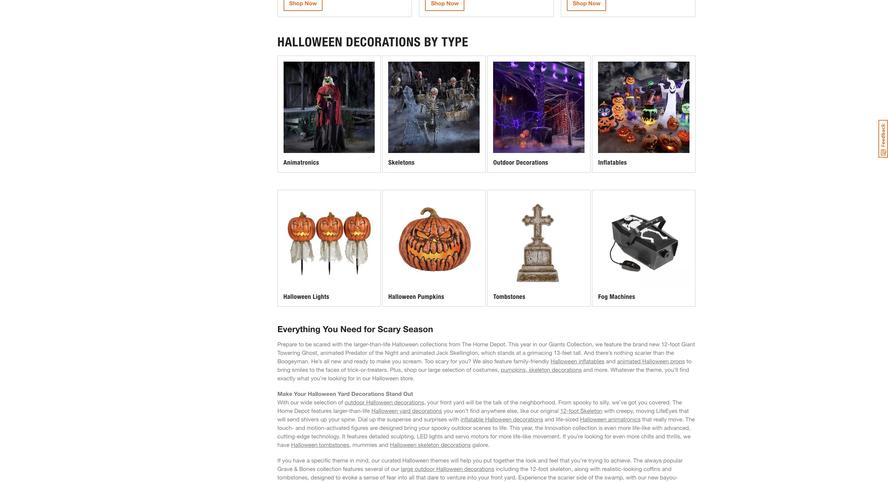 Task type: locate. For each thing, give the bounding box(es) containing it.
12- up than
[[662, 341, 670, 348]]

this inside the that really move. the touch- and motion-activated figures are designed bring your spooky outdoor scenes to life. this year, the innovation collection is even more life-like with advanced, cutting-edge technology. it features detailed sculpting, led lights and servo motors for more life-like movement. if you're looking for even more chills and thrills, we have
[[510, 425, 520, 432]]

in down "trick-"
[[357, 375, 361, 382]]

0 horizontal spatial large
[[401, 466, 413, 473]]

0 vertical spatial life
[[383, 341, 391, 348]]

we right thrills,
[[684, 434, 691, 440]]

our down swamp,
[[611, 483, 619, 484]]

fog machines
[[599, 293, 636, 301]]

our inside make your halloween yard decorations stand out with our wide selection of outdoor halloween decorations
[[291, 400, 299, 406]]

collection inside the that really move. the touch- and motion-activated figures are designed bring your spooky outdoor scenes to life. this year, the innovation collection is even more life-like with advanced, cutting-edge technology. it features detailed sculpting, led lights and servo motors for more life-like movement. if you're looking for even more chills and thrills, we have
[[573, 425, 597, 432]]

spooky up lights
[[432, 425, 450, 432]]

neighborhood.
[[520, 400, 557, 406]]

all
[[324, 358, 330, 365], [409, 475, 415, 481]]

and left the feel at the right
[[538, 458, 548, 464]]

image for skeletons image
[[389, 62, 480, 153]]

spooky up 12-foot skeleton link
[[573, 400, 592, 406]]

collection inside if you have a specific theme in mind, our curated halloween themes will help you put together the look and feel that you're trying to achieve. the always popular grave & bones collection features several of our
[[317, 466, 342, 473]]

1 vertical spatial than-
[[350, 408, 363, 415]]

the inside if you have a specific theme in mind, our curated halloween themes will help you put together the look and feel that you're trying to achieve. the always popular grave & bones collection features several of our
[[517, 458, 525, 464]]

talk
[[493, 400, 502, 406]]

decorations down put
[[465, 466, 495, 473]]

1 horizontal spatial if
[[563, 434, 566, 440]]

1 vertical spatial looking
[[585, 434, 603, 440]]

decorations up surprises
[[412, 408, 442, 415]]

skeletons link
[[383, 56, 486, 173]]

sculpting,
[[391, 434, 416, 440]]

our down or-
[[363, 375, 371, 382]]

1 vertical spatial have
[[293, 458, 305, 464]]

0 horizontal spatial collection,
[[331, 483, 358, 484]]

front inside the including the 12-foot skeleton, along with realistic-looking coffins and tombstones, designed to evoke a sense of fear into all that dare to venture into your front yard. experience the scarier side of the swamp, with our new bayou- inspired dead water collection, featuring the swamp witch and the marsh monster. go even bigger this year with new additions to our giants collection, standing
[[491, 475, 503, 481]]

0 vertical spatial selection
[[442, 367, 465, 374]]

and inside if you have a specific theme in mind, our curated halloween themes will help you put together the look and feel that you're trying to achieve. the always popular grave & bones collection features several of our
[[538, 458, 548, 464]]

2 vertical spatial 12-
[[530, 466, 539, 473]]

foot left giant
[[670, 341, 680, 348]]

2 vertical spatial foot
[[539, 466, 549, 473]]

0 horizontal spatial all
[[324, 358, 330, 365]]

life up night
[[383, 341, 391, 348]]

2 vertical spatial outdoor
[[415, 466, 435, 473]]

decorations for outdoor
[[517, 159, 549, 167]]

even down "yard."
[[501, 483, 513, 484]]

, up surprises
[[424, 400, 426, 406]]

0 vertical spatial outdoor
[[345, 400, 365, 406]]

0 vertical spatial collection,
[[567, 341, 594, 348]]

0 vertical spatial giants
[[549, 341, 566, 348]]

looking inside the that really move. the touch- and motion-activated figures are designed bring your spooky outdoor scenes to life. this year, the innovation collection is even more life-like with advanced, cutting-edge technology. it features detailed sculpting, led lights and servo motors for more life-like movement. if you're looking for even more chills and thrills, we have
[[585, 434, 603, 440]]

image for halloween lights image
[[284, 196, 375, 288]]

that down moving
[[643, 417, 652, 423]]

advanced,
[[665, 425, 691, 432]]

a right at
[[523, 350, 526, 357]]

is
[[599, 425, 603, 432]]

the down venture
[[441, 483, 449, 484]]

have
[[278, 442, 290, 449], [293, 458, 305, 464]]

collections
[[420, 341, 448, 348]]

1 vertical spatial be
[[476, 400, 482, 406]]

12- inside "prepare to be scared with the larger-than-life halloween collections from the home depot. this year in our giants collection, we feature the brand new 12-foot giant towering ghost, animated predator of the night and animated jack skellington, which stands at a grimacing 13-feet tall. and there's nothing scarier than the boogeyman. he's all new and ready to make you scream. too scary for you? we also feature family-friendly"
[[662, 341, 670, 348]]

all inside "prepare to be scared with the larger-than-life halloween collections from the home depot. this year in our giants collection, we feature the brand new 12-foot giant towering ghost, animated predator of the night and animated jack skellington, which stands at a grimacing 13-feet tall. and there's nothing scarier than the boogeyman. he's all new and ready to make you scream. too scary for you? we also feature family-friendly"
[[324, 358, 330, 365]]

find up inflatable
[[470, 408, 480, 415]]

large down too
[[428, 367, 441, 374]]

0 vertical spatial a
[[523, 350, 526, 357]]

0 horizontal spatial have
[[278, 442, 290, 449]]

decorations
[[346, 34, 421, 50], [517, 159, 549, 167], [352, 391, 385, 398]]

the
[[462, 341, 472, 348], [673, 400, 682, 406], [686, 417, 695, 423], [634, 458, 643, 464]]

0 horizontal spatial front
[[440, 400, 452, 406]]

1 horizontal spatial in
[[357, 375, 361, 382]]

0 horizontal spatial life-
[[514, 434, 523, 440]]

0 vertical spatial year
[[521, 341, 532, 348]]

will inside with creepy, moving lifeeyes that will send shivers up your spine. dial up the suspense and surprises with
[[278, 417, 286, 423]]

your up activated
[[329, 417, 340, 423]]

year right the this
[[542, 483, 553, 484]]

like
[[521, 408, 529, 415], [642, 425, 651, 432], [523, 434, 532, 440]]

year inside "prepare to be scared with the larger-than-life halloween collections from the home depot. this year in our giants collection, we feature the brand new 12-foot giant towering ghost, animated predator of the night and animated jack skellington, which stands at a grimacing 13-feet tall. and there's nothing scarier than the boogeyman. he's all new and ready to make you scream. too scary for you? we also feature family-friendly"
[[521, 341, 532, 348]]

1 vertical spatial home
[[278, 408, 293, 415]]

with inside "prepare to be scared with the larger-than-life halloween collections from the home depot. this year in our giants collection, we feature the brand new 12-foot giant towering ghost, animated predator of the night and animated jack skellington, which stands at a grimacing 13-feet tall. and there's nothing scarier than the boogeyman. he's all new and ready to make you scream. too scary for you? we also feature family-friendly"
[[332, 341, 343, 348]]

find inside and more. whatever the theme, you'll find exactly what you're looking for in our halloween store.
[[680, 367, 690, 374]]

outdoor
[[345, 400, 365, 406], [452, 425, 472, 432], [415, 466, 435, 473]]

we inside "prepare to be scared with the larger-than-life halloween collections from the home depot. this year in our giants collection, we feature the brand new 12-foot giant towering ghost, animated predator of the night and animated jack skellington, which stands at a grimacing 13-feet tall. and there's nothing scarier than the boogeyman. he's all new and ready to make you scream. too scary for you? we also feature family-friendly"
[[596, 341, 603, 348]]

feature up there's
[[605, 341, 622, 348]]

scarier down brand
[[635, 350, 652, 357]]

0 horizontal spatial than-
[[350, 408, 363, 415]]

1 vertical spatial feature
[[495, 358, 512, 365]]

0 horizontal spatial year
[[521, 341, 532, 348]]

our inside and more. whatever the theme, you'll find exactly what you're looking for in our halloween store.
[[363, 375, 371, 382]]

like right else,
[[521, 408, 529, 415]]

1 horizontal spatial all
[[409, 475, 415, 481]]

moving
[[636, 408, 655, 415]]

0 vertical spatial larger-
[[354, 341, 370, 348]]

prepare
[[278, 341, 297, 348]]

looking inside the including the 12-foot skeleton, along with realistic-looking coffins and tombstones, designed to evoke a sense of fear into all that dare to venture into your front yard. experience the scarier side of the swamp, with our new bayou- inspired dead water collection, featuring the swamp witch and the marsh monster. go even bigger this year with new additions to our giants collection, standing
[[624, 466, 642, 473]]

our down your
[[291, 400, 299, 406]]

larger- up predator
[[354, 341, 370, 348]]

more down life.
[[499, 434, 512, 440]]

2 vertical spatial decorations
[[352, 391, 385, 398]]

halloween inside halloween pumpkins link
[[389, 293, 416, 301]]

1 into from the left
[[398, 475, 408, 481]]

outdoor down yard at the left of the page
[[345, 400, 365, 406]]

than-
[[370, 341, 383, 348], [350, 408, 363, 415]]

life.
[[500, 425, 508, 432]]

&
[[294, 466, 298, 473]]

0 horizontal spatial foot
[[539, 466, 549, 473]]

suspense
[[387, 417, 411, 423]]

this
[[532, 483, 541, 484]]

1 vertical spatial we
[[684, 434, 691, 440]]

bring inside the to bring smiles to the faces of trick-or-treaters. plus, shop our large selection of costumes,
[[278, 367, 291, 374]]

1 vertical spatial will
[[278, 417, 286, 423]]

make
[[278, 391, 293, 398]]

0 vertical spatial foot
[[670, 341, 680, 348]]

the up lifeeyes
[[673, 400, 682, 406]]

yard up suspense
[[400, 408, 411, 415]]

all inside the including the 12-foot skeleton, along with realistic-looking coffins and tombstones, designed to evoke a sense of fear into all that dare to venture into your front yard. experience the scarier side of the swamp, with our new bayou- inspired dead water collection, featuring the swamp witch and the marsh monster. go even bigger this year with new additions to our giants collection, standing
[[409, 475, 415, 481]]

tombstones
[[319, 442, 350, 449]]

1 horizontal spatial 12-
[[561, 408, 569, 415]]

giants inside the including the 12-foot skeleton, along with realistic-looking coffins and tombstones, designed to evoke a sense of fear into all that dare to venture into your front yard. experience the scarier side of the swamp, with our new bayou- inspired dead water collection, featuring the swamp witch and the marsh monster. go even bigger this year with new additions to our giants collection, standing
[[620, 483, 637, 484]]

1 horizontal spatial ,
[[424, 400, 426, 406]]

1 horizontal spatial have
[[293, 458, 305, 464]]

we up there's
[[596, 341, 603, 348]]

, inside , your front yard will be the talk of the neighborhood. from spooky to silly, we've got you covered. the home depot features larger-than-life
[[424, 400, 426, 406]]

halloween tombstones link
[[291, 442, 350, 449]]

and inside and more. whatever the theme, you'll find exactly what you're looking for in our halloween store.
[[584, 367, 593, 374]]

swamp,
[[605, 475, 625, 481]]

0 vertical spatial we
[[596, 341, 603, 348]]

monster.
[[468, 483, 490, 484]]

silly,
[[600, 400, 611, 406]]

of right predator
[[369, 350, 374, 357]]

than- inside "prepare to be scared with the larger-than-life halloween collections from the home depot. this year in our giants collection, we feature the brand new 12-foot giant towering ghost, animated predator of the night and animated jack skellington, which stands at a grimacing 13-feet tall. and there's nothing scarier than the boogeyman. he's all new and ready to make you scream. too scary for you? we also feature family-friendly"
[[370, 341, 383, 348]]

animated halloween props link
[[618, 358, 685, 365]]

0 vertical spatial spooky
[[573, 400, 592, 406]]

0 vertical spatial bring
[[278, 367, 291, 374]]

the left always
[[634, 458, 643, 464]]

collection, inside the including the 12-foot skeleton, along with realistic-looking coffins and tombstones, designed to evoke a sense of fear into all that dare to venture into your front yard. experience the scarier side of the swamp, with our new bayou- inspired dead water collection, featuring the swamp witch and the marsh monster. go even bigger this year with new additions to our giants collection, standing
[[331, 483, 358, 484]]

inflatable halloween decorations and life-sized halloween animatronics
[[461, 417, 641, 423]]

will inside if you have a specific theme in mind, our curated halloween themes will help you put together the look and feel that you're trying to achieve. the always popular grave & bones collection features several of our
[[451, 458, 459, 464]]

1 horizontal spatial spooky
[[573, 400, 592, 406]]

animated down nothing
[[618, 358, 641, 365]]

be inside , your front yard will be the talk of the neighborhood. from spooky to silly, we've got you covered. the home depot features larger-than-life
[[476, 400, 482, 406]]

of inside if you have a specific theme in mind, our curated halloween themes will help you put together the look and feel that you're trying to achieve. the always popular grave & bones collection features several of our
[[385, 466, 390, 473]]

1 horizontal spatial collection,
[[567, 341, 594, 348]]

you up moving
[[639, 400, 648, 406]]

front up surprises
[[440, 400, 452, 406]]

collection down specific
[[317, 466, 342, 473]]

outdoor inside make your halloween yard decorations stand out with our wide selection of outdoor halloween decorations
[[345, 400, 365, 406]]

and down halloween yard decorations link
[[413, 417, 423, 423]]

0 vertical spatial than-
[[370, 341, 383, 348]]

to right props
[[687, 358, 692, 365]]

predator
[[346, 350, 367, 357]]

the inside the to bring smiles to the faces of trick-or-treaters. plus, shop our large selection of costumes,
[[316, 367, 324, 374]]

even down halloween animatronics link
[[605, 425, 617, 432]]

skeleton,
[[550, 466, 573, 473]]

1 horizontal spatial scarier
[[635, 350, 652, 357]]

scarier inside "prepare to be scared with the larger-than-life halloween collections from the home depot. this year in our giants collection, we feature the brand new 12-foot giant towering ghost, animated predator of the night and animated jack skellington, which stands at a grimacing 13-feet tall. and there's nothing scarier than the boogeyman. he's all new and ready to make you scream. too scary for you? we also feature family-friendly"
[[635, 350, 652, 357]]

life- up innovation
[[556, 417, 566, 423]]

stands
[[498, 350, 515, 357]]

be up "ghost," on the bottom left of page
[[306, 341, 312, 348]]

0 horizontal spatial 12-
[[530, 466, 539, 473]]

he's
[[311, 358, 323, 365]]

of down 'curated'
[[385, 466, 390, 473]]

0 vertical spatial collection
[[573, 425, 597, 432]]

0 vertical spatial home
[[473, 341, 489, 348]]

tombstones link
[[488, 190, 591, 307]]

1 vertical spatial giants
[[620, 483, 637, 484]]

0 horizontal spatial spooky
[[432, 425, 450, 432]]

find down props
[[680, 367, 690, 374]]

of inside make your halloween yard decorations stand out with our wide selection of outdoor halloween decorations
[[338, 400, 343, 406]]

designed inside the that really move. the touch- and motion-activated figures are designed bring your spooky outdoor scenes to life. this year, the innovation collection is even more life-like with advanced, cutting-edge technology. it features detailed sculpting, led lights and servo motors for more life-like movement. if you're looking for even more chills and thrills, we have
[[380, 425, 403, 432]]

themes
[[431, 458, 449, 464]]

in up the grimacing
[[533, 341, 538, 348]]

0 horizontal spatial be
[[306, 341, 312, 348]]

to inside the that really move. the touch- and motion-activated figures are designed bring your spooky outdoor scenes to life. this year, the innovation collection is even more life-like with advanced, cutting-edge technology. it features detailed sculpting, led lights and servo motors for more life-like movement. if you're looking for even more chills and thrills, we have
[[493, 425, 498, 432]]

1 up from the left
[[321, 417, 327, 423]]

collection,
[[567, 341, 594, 348], [331, 483, 358, 484]]

0 vertical spatial you're
[[311, 375, 327, 382]]

with down skeleton,
[[555, 483, 565, 484]]

for down "trick-"
[[348, 375, 355, 382]]

that up witch at the bottom left
[[416, 475, 426, 481]]

selection inside make your halloween yard decorations stand out with our wide selection of outdoor halloween decorations
[[314, 400, 337, 406]]

inflatable halloween decorations link
[[461, 417, 543, 423]]

2 vertical spatial life-
[[514, 434, 523, 440]]

the up make
[[376, 350, 384, 357]]

to inside , your front yard will be the talk of the neighborhood. from spooky to silly, we've got you covered. the home depot features larger-than-life
[[594, 400, 599, 406]]

, left mummies
[[350, 442, 351, 449]]

1 horizontal spatial bring
[[405, 425, 417, 432]]

a inside if you have a specific theme in mind, our curated halloween themes will help you put together the look and feel that you're trying to achieve. the always popular grave & bones collection features several of our
[[307, 458, 310, 464]]

life- down year,
[[514, 434, 523, 440]]

halloween yard decorations you won't find anywhere else, like our original 12-foot skeleton
[[372, 408, 603, 415]]

halloween
[[278, 34, 343, 50], [284, 293, 311, 301], [389, 293, 416, 301], [392, 341, 419, 348], [551, 358, 578, 365], [643, 358, 669, 365], [373, 375, 399, 382], [308, 391, 336, 398], [366, 400, 393, 406], [372, 408, 398, 415], [485, 417, 512, 423], [580, 417, 607, 423], [291, 442, 318, 449], [390, 442, 417, 449], [403, 458, 429, 464], [437, 466, 463, 473]]

outdoor up servo
[[452, 425, 472, 432]]

features
[[311, 408, 332, 415], [347, 434, 368, 440], [343, 466, 364, 473]]

12- inside the including the 12-foot skeleton, along with realistic-looking coffins and tombstones, designed to evoke a sense of fear into all that dare to venture into your front yard. experience the scarier side of the swamp, with our new bayou- inspired dead water collection, featuring the swamp witch and the marsh monster. go even bigger this year with new additions to our giants collection, standing
[[530, 466, 539, 473]]

0 vertical spatial skeleton
[[529, 367, 551, 374]]

1 vertical spatial larger-
[[333, 408, 350, 415]]

1 horizontal spatial up
[[369, 417, 376, 423]]

selection
[[442, 367, 465, 374], [314, 400, 337, 406]]

0 horizontal spatial we
[[596, 341, 603, 348]]

the inside with creepy, moving lifeeyes that will send shivers up your spine. dial up the suspense and surprises with
[[378, 417, 386, 423]]

and down original
[[545, 417, 555, 423]]

your inside the including the 12-foot skeleton, along with realistic-looking coffins and tombstones, designed to evoke a sense of fear into all that dare to venture into your front yard. experience the scarier side of the swamp, with our new bayou- inspired dead water collection, featuring the swamp witch and the marsh monster. go even bigger this year with new additions to our giants collection, standing
[[479, 475, 490, 481]]

1 vertical spatial 12-
[[561, 408, 569, 415]]

skellington,
[[450, 350, 480, 357]]

halloween yard decorations link
[[372, 408, 442, 415]]

have inside the that really move. the touch- and motion-activated figures are designed bring your spooky outdoor scenes to life. this year, the innovation collection is even more life-like with advanced, cutting-edge technology. it features detailed sculpting, led lights and servo motors for more life-like movement. if you're looking for even more chills and thrills, we have
[[278, 442, 290, 449]]

1 horizontal spatial designed
[[380, 425, 403, 432]]

our up several
[[372, 458, 380, 464]]

2 vertical spatial looking
[[624, 466, 642, 473]]

it
[[342, 434, 346, 440]]

life inside , your front yard will be the talk of the neighborhood. from spooky to silly, we've got you covered. the home depot features larger-than-life
[[363, 408, 370, 415]]

with right scared at the bottom left
[[332, 341, 343, 348]]

0 vertical spatial this
[[509, 341, 519, 348]]

make
[[377, 358, 391, 365]]

venture
[[447, 475, 466, 481]]

front inside , your front yard will be the talk of the neighborhood. from spooky to silly, we've got you covered. the home depot features larger-than-life
[[440, 400, 452, 406]]

for inside and more. whatever the theme, you'll find exactly what you're looking for in our halloween store.
[[348, 375, 355, 382]]

the inside if you have a specific theme in mind, our curated halloween themes will help you put together the look and feel that you're trying to achieve. the always popular grave & bones collection features several of our
[[634, 458, 643, 464]]

2 vertical spatial in
[[350, 458, 354, 464]]

decorations for halloween
[[346, 34, 421, 50]]

dead
[[299, 483, 313, 484]]

0 horizontal spatial home
[[278, 408, 293, 415]]

help
[[461, 458, 471, 464]]

1 vertical spatial all
[[409, 475, 415, 481]]

have inside if you have a specific theme in mind, our curated halloween themes will help you put together the look and feel that you're trying to achieve. the always popular grave & bones collection features several of our
[[293, 458, 305, 464]]

1 vertical spatial collection
[[317, 466, 342, 473]]

move.
[[669, 417, 684, 423]]

skeleton
[[529, 367, 551, 374], [418, 442, 440, 449]]

0 vertical spatial be
[[306, 341, 312, 348]]

decorations down servo
[[441, 442, 471, 449]]

theme,
[[646, 367, 664, 374]]

the up are
[[378, 417, 386, 423]]

foot up experience
[[539, 466, 549, 473]]

covered.
[[649, 400, 671, 406]]

for
[[364, 325, 376, 335], [451, 358, 458, 365], [348, 375, 355, 382], [491, 434, 497, 440], [605, 434, 612, 440]]

this inside "prepare to be scared with the larger-than-life halloween collections from the home depot. this year in our giants collection, we feature the brand new 12-foot giant towering ghost, animated predator of the night and animated jack skellington, which stands at a grimacing 13-feet tall. and there's nothing scarier than the boogeyman. he's all new and ready to make you scream. too scary for you? we also feature family-friendly"
[[509, 341, 519, 348]]

up up are
[[369, 417, 376, 423]]

0 horizontal spatial outdoor
[[345, 400, 365, 406]]

0 vertical spatial ,
[[424, 400, 426, 406]]

0 horizontal spatial feature
[[495, 358, 512, 365]]

image for outdoor decorations image
[[494, 62, 585, 153]]

2 up from the left
[[369, 417, 376, 423]]

even
[[605, 425, 617, 432], [613, 434, 626, 440], [501, 483, 513, 484]]

0 horizontal spatial will
[[278, 417, 286, 423]]

0 horizontal spatial a
[[307, 458, 310, 464]]

inflatables
[[579, 358, 605, 365]]

the down 'he's'
[[316, 367, 324, 374]]

be
[[306, 341, 312, 348], [476, 400, 482, 406]]

1 horizontal spatial life-
[[556, 417, 566, 423]]

looking down 'faces'
[[328, 375, 347, 382]]

yard
[[338, 391, 350, 398]]

year
[[521, 341, 532, 348], [542, 483, 553, 484]]

1 horizontal spatial giants
[[620, 483, 637, 484]]

0 vertical spatial looking
[[328, 375, 347, 382]]

0 horizontal spatial collection
[[317, 466, 342, 473]]

12-foot skeleton link
[[561, 408, 603, 415]]

2 horizontal spatial will
[[466, 400, 474, 406]]

home inside "prepare to be scared with the larger-than-life halloween collections from the home depot. this year in our giants collection, we feature the brand new 12-foot giant towering ghost, animated predator of the night and animated jack skellington, which stands at a grimacing 13-feet tall. and there's nothing scarier than the boogeyman. he's all new and ready to make you scream. too scary for you? we also feature family-friendly"
[[473, 341, 489, 348]]

you're right the what
[[311, 375, 327, 382]]

decorations inside make your halloween yard decorations stand out with our wide selection of outdoor halloween decorations
[[352, 391, 385, 398]]

1 horizontal spatial yard
[[454, 400, 465, 406]]

more.
[[595, 367, 609, 374]]

large inside the to bring smiles to the faces of trick-or-treaters. plus, shop our large selection of costumes,
[[428, 367, 441, 374]]

your
[[294, 391, 306, 398]]

feature down stands
[[495, 358, 512, 365]]

1 vertical spatial decorations
[[517, 159, 549, 167]]

to up 'realistic-'
[[605, 458, 610, 464]]

will inside , your front yard will be the talk of the neighborhood. from spooky to silly, we've got you covered. the home depot features larger-than-life
[[466, 400, 474, 406]]

0 horizontal spatial life
[[363, 408, 370, 415]]

theme
[[333, 458, 348, 464]]

decorations up year,
[[514, 417, 543, 423]]

that inside with creepy, moving lifeeyes that will send shivers up your spine. dial up the suspense and surprises with
[[680, 408, 689, 415]]

for inside "prepare to be scared with the larger-than-life halloween collections from the home depot. this year in our giants collection, we feature the brand new 12-foot giant towering ghost, animated predator of the night and animated jack skellington, which stands at a grimacing 13-feet tall. and there's nothing scarier than the boogeyman. he's all new and ready to make you scream. too scary for you? we also feature family-friendly"
[[451, 358, 458, 365]]

12-
[[662, 341, 670, 348], [561, 408, 569, 415], [530, 466, 539, 473]]

decorations inside make your halloween yard decorations stand out with our wide selection of outdoor halloween decorations
[[394, 400, 424, 406]]

won't
[[455, 408, 469, 415]]

1 horizontal spatial home
[[473, 341, 489, 348]]

1 horizontal spatial we
[[684, 434, 691, 440]]

the inside "prepare to be scared with the larger-than-life halloween collections from the home depot. this year in our giants collection, we feature the brand new 12-foot giant towering ghost, animated predator of the night and animated jack skellington, which stands at a grimacing 13-feet tall. and there's nothing scarier than the boogeyman. he's all new and ready to make you scream. too scary for you? we also feature family-friendly"
[[462, 341, 472, 348]]

2 vertical spatial a
[[359, 475, 362, 481]]

0 horizontal spatial bring
[[278, 367, 291, 374]]

animated up too
[[411, 350, 435, 357]]

to left silly,
[[594, 400, 599, 406]]

2 horizontal spatial foot
[[670, 341, 680, 348]]

2 horizontal spatial looking
[[624, 466, 642, 473]]

what
[[297, 375, 309, 382]]

1 vertical spatial bring
[[405, 425, 417, 432]]

you?
[[459, 358, 472, 365]]

larger-
[[354, 341, 370, 348], [333, 408, 350, 415]]

your inside with creepy, moving lifeeyes that will send shivers up your spine. dial up the suspense and surprises with
[[329, 417, 340, 423]]

the
[[344, 341, 352, 348], [624, 341, 632, 348], [376, 350, 384, 357], [666, 350, 674, 357], [316, 367, 324, 374], [637, 367, 645, 374], [484, 400, 492, 406], [511, 400, 519, 406], [378, 417, 386, 423], [536, 425, 544, 432], [517, 458, 525, 464], [521, 466, 529, 473], [549, 475, 557, 481], [595, 475, 603, 481], [383, 483, 391, 484], [441, 483, 449, 484]]

you inside , your front yard will be the talk of the neighborhood. from spooky to silly, we've got you covered. the home depot features larger-than-life
[[639, 400, 648, 406]]

we inside the that really move. the touch- and motion-activated figures are designed bring your spooky outdoor scenes to life. this year, the innovation collection is even more life-like with advanced, cutting-edge technology. it features detailed sculpting, led lights and servo motors for more life-like movement. if you're looking for even more chills and thrills, we have
[[684, 434, 691, 440]]

into up 'monster.'
[[467, 475, 477, 481]]

our down too
[[419, 367, 427, 374]]

0 vertical spatial life-
[[556, 417, 566, 423]]

you're
[[311, 375, 327, 382], [568, 434, 583, 440], [572, 458, 587, 464]]

looking down is
[[585, 434, 603, 440]]

giants
[[549, 341, 566, 348], [620, 483, 637, 484]]

halloween decorations by type
[[278, 34, 469, 50]]

with
[[332, 341, 343, 348], [605, 408, 615, 415], [449, 417, 459, 423], [652, 425, 663, 432], [590, 466, 601, 473], [626, 475, 637, 481], [555, 483, 565, 484]]

1 horizontal spatial larger-
[[354, 341, 370, 348]]

yard.
[[505, 475, 517, 481]]

0 horizontal spatial in
[[350, 458, 354, 464]]

the inside the that really move. the touch- and motion-activated figures are designed bring your spooky outdoor scenes to life. this year, the innovation collection is even more life-like with advanced, cutting-edge technology. it features detailed sculpting, led lights and servo motors for more life-like movement. if you're looking for even more chills and thrills, we have
[[536, 425, 544, 432]]

you inside "prepare to be scared with the larger-than-life halloween collections from the home depot. this year in our giants collection, we feature the brand new 12-foot giant towering ghost, animated predator of the night and animated jack skellington, which stands at a grimacing 13-feet tall. and there's nothing scarier than the boogeyman. he's all new and ready to make you scream. too scary for you? we also feature family-friendly"
[[392, 358, 401, 365]]

to left life.
[[493, 425, 498, 432]]

tall.
[[574, 350, 583, 357]]

our up the grimacing
[[539, 341, 548, 348]]

looking inside and more. whatever the theme, you'll find exactly what you're looking for in our halloween store.
[[328, 375, 347, 382]]

image for fog machines image
[[599, 196, 690, 288]]

along
[[575, 466, 589, 473]]

life inside "prepare to be scared with the larger-than-life halloween collections from the home depot. this year in our giants collection, we feature the brand new 12-foot giant towering ghost, animated predator of the night and animated jack skellington, which stands at a grimacing 13-feet tall. and there's nothing scarier than the boogeyman. he's all new and ready to make you scream. too scary for you? we also feature family-friendly"
[[383, 341, 391, 348]]

the inside and more. whatever the theme, you'll find exactly what you're looking for in our halloween store.
[[637, 367, 645, 374]]

to inside if you have a specific theme in mind, our curated halloween themes will help you put together the look and feel that you're trying to achieve. the always popular grave & bones collection features several of our
[[605, 458, 610, 464]]

1 vertical spatial spooky
[[432, 425, 450, 432]]

image for tombstones image
[[494, 196, 585, 288]]

and inside with creepy, moving lifeeyes that will send shivers up your spine. dial up the suspense and surprises with
[[413, 417, 423, 423]]

1 horizontal spatial than-
[[370, 341, 383, 348]]

0 horizontal spatial looking
[[328, 375, 347, 382]]

be up halloween yard decorations you won't find anywhere else, like our original 12-foot skeleton
[[476, 400, 482, 406]]

have up &
[[293, 458, 305, 464]]

1 vertical spatial collection,
[[331, 483, 358, 484]]

collection down sized
[[573, 425, 597, 432]]

this up at
[[509, 341, 519, 348]]

achieve.
[[611, 458, 632, 464]]

our
[[539, 341, 548, 348], [419, 367, 427, 374], [363, 375, 371, 382], [291, 400, 299, 406], [531, 408, 539, 415], [372, 458, 380, 464], [391, 466, 400, 473], [639, 475, 647, 481], [611, 483, 619, 484]]

bring up exactly
[[278, 367, 291, 374]]

with down "trying"
[[590, 466, 601, 473]]

larger- inside "prepare to be scared with the larger-than-life halloween collections from the home depot. this year in our giants collection, we feature the brand new 12-foot giant towering ghost, animated predator of the night and animated jack skellington, which stands at a grimacing 13-feet tall. and there's nothing scarier than the boogeyman. he's all new and ready to make you scream. too scary for you? we also feature family-friendly"
[[354, 341, 370, 348]]

even down animatronics
[[613, 434, 626, 440]]

skeleton down friendly
[[529, 367, 551, 374]]

boogeyman.
[[278, 358, 310, 365]]

the left look
[[517, 458, 525, 464]]

halloween inflatables and animated halloween props
[[551, 358, 685, 365]]

with right swamp,
[[626, 475, 637, 481]]

all right 'he's'
[[324, 358, 330, 365]]

large
[[428, 367, 441, 374], [401, 466, 413, 473]]

that up move.
[[680, 408, 689, 415]]

and up edge
[[296, 425, 305, 432]]

a inside "prepare to be scared with the larger-than-life halloween collections from the home depot. this year in our giants collection, we feature the brand new 12-foot giant towering ghost, animated predator of the night and animated jack skellington, which stands at a grimacing 13-feet tall. and there's nothing scarier than the boogeyman. he's all new and ready to make you scream. too scary for you? we also feature family-friendly"
[[523, 350, 526, 357]]

the up the additions
[[595, 475, 603, 481]]

1 horizontal spatial find
[[680, 367, 690, 374]]

for left you?
[[451, 358, 458, 365]]

scarier down skeleton,
[[558, 475, 575, 481]]

1 horizontal spatial collection
[[573, 425, 597, 432]]



Task type: vqa. For each thing, say whether or not it's contained in the screenshot.
collections
yes



Task type: describe. For each thing, give the bounding box(es) containing it.
1 vertical spatial even
[[613, 434, 626, 440]]

and down detailed
[[379, 442, 389, 449]]

spooky inside , your front yard will be the talk of the neighborhood. from spooky to silly, we've got you covered. the home depot features larger-than-life
[[573, 400, 592, 406]]

innovation
[[545, 425, 571, 432]]

store.
[[401, 375, 415, 382]]

the inside , your front yard will be the talk of the neighborhood. from spooky to silly, we've got you covered. the home depot features larger-than-life
[[673, 400, 682, 406]]

you're inside if you have a specific theme in mind, our curated halloween themes will help you put together the look and feel that you're trying to achieve. the always popular grave & bones collection features several of our
[[572, 458, 587, 464]]

to up "ghost," on the bottom left of page
[[299, 341, 304, 348]]

new up than
[[650, 341, 660, 348]]

that inside the that really move. the touch- and motion-activated figures are designed bring your spooky outdoor scenes to life. this year, the innovation collection is even more life-like with advanced, cutting-edge technology. it features detailed sculpting, led lights and servo motors for more life-like movement. if you're looking for even more chills and thrills, we have
[[643, 417, 652, 423]]

surprises
[[424, 417, 447, 423]]

spooky inside the that really move. the touch- and motion-activated figures are designed bring your spooky outdoor scenes to life. this year, the innovation collection is even more life-like with advanced, cutting-edge technology. it features detailed sculpting, led lights and servo motors for more life-like movement. if you're looking for even more chills and thrills, we have
[[432, 425, 450, 432]]

and down there's
[[606, 358, 616, 365]]

really
[[654, 417, 667, 423]]

if inside the that really move. the touch- and motion-activated figures are designed bring your spooky outdoor scenes to life. this year, the innovation collection is even more life-like with advanced, cutting-edge technology. it features detailed sculpting, led lights and servo motors for more life-like movement. if you're looking for even more chills and thrills, we have
[[563, 434, 566, 440]]

type
[[442, 34, 469, 50]]

animatronics link
[[278, 56, 381, 173]]

0 horizontal spatial skeleton
[[418, 442, 440, 449]]

with down won't on the right of the page
[[449, 417, 459, 423]]

experience
[[519, 475, 547, 481]]

your inside , your front yard will be the talk of the neighborhood. from spooky to silly, we've got you covered. the home depot features larger-than-life
[[428, 400, 439, 406]]

pumpkins
[[418, 293, 445, 301]]

to right dare
[[440, 475, 446, 481]]

a inside the including the 12-foot skeleton, along with realistic-looking coffins and tombstones, designed to evoke a sense of fear into all that dare to venture into your front yard. experience the scarier side of the swamp, with our new bayou- inspired dead water collection, featuring the swamp witch and the marsh monster. go even bigger this year with new additions to our giants collection, standing
[[359, 475, 362, 481]]

even inside the including the 12-foot skeleton, along with realistic-looking coffins and tombstones, designed to evoke a sense of fear into all that dare to venture into your front yard. experience the scarier side of the swamp, with our new bayou- inspired dead water collection, featuring the swamp witch and the marsh monster. go even bigger this year with new additions to our giants collection, standing
[[501, 483, 513, 484]]

you'll
[[665, 367, 679, 374]]

our up fear
[[391, 466, 400, 473]]

image for inflatables image
[[599, 62, 690, 153]]

water
[[314, 483, 329, 484]]

smiles
[[292, 367, 308, 374]]

evoke
[[342, 475, 358, 481]]

coffins
[[644, 466, 661, 473]]

towering
[[278, 350, 300, 357]]

inspired
[[278, 483, 298, 484]]

halloween inside "prepare to be scared with the larger-than-life halloween collections from the home depot. this year in our giants collection, we feature the brand new 12-foot giant towering ghost, animated predator of the night and animated jack skellington, which stands at a grimacing 13-feet tall. and there's nothing scarier than the boogeyman. he's all new and ready to make you scream. too scary for you? we also feature family-friendly"
[[392, 341, 419, 348]]

halloween inflatables link
[[551, 358, 605, 365]]

in inside "prepare to be scared with the larger-than-life halloween collections from the home depot. this year in our giants collection, we feature the brand new 12-foot giant towering ghost, animated predator of the night and animated jack skellington, which stands at a grimacing 13-feet tall. and there's nothing scarier than the boogeyman. he's all new and ready to make you scream. too scary for you? we also feature family-friendly"
[[533, 341, 538, 348]]

from
[[559, 400, 572, 406]]

our inside the to bring smiles to the faces of trick-or-treaters. plus, shop our large selection of costumes,
[[419, 367, 427, 374]]

our up collection, at the right bottom of the page
[[639, 475, 647, 481]]

of down you?
[[467, 367, 472, 374]]

faces
[[326, 367, 340, 374]]

of up the additions
[[589, 475, 594, 481]]

0 horizontal spatial animated
[[320, 350, 344, 357]]

you left won't on the right of the page
[[444, 408, 453, 415]]

the up halloween yard decorations you won't find anywhere else, like our original 12-foot skeleton
[[484, 400, 492, 406]]

popular
[[664, 458, 683, 464]]

you're inside and more. whatever the theme, you'll find exactly what you're looking for in our halloween store.
[[311, 375, 327, 382]]

for right "need"
[[364, 325, 376, 335]]

for down halloween animatronics link
[[605, 434, 612, 440]]

image for animatronics image
[[284, 62, 375, 153]]

with up halloween animatronics link
[[605, 408, 615, 415]]

everything
[[278, 325, 321, 335]]

fear
[[387, 475, 397, 481]]

1 horizontal spatial outdoor
[[415, 466, 435, 473]]

lights
[[429, 434, 443, 440]]

scary
[[436, 358, 449, 365]]

foot inside the including the 12-foot skeleton, along with realistic-looking coffins and tombstones, designed to evoke a sense of fear into all that dare to venture into your front yard. experience the scarier side of the swamp, with our new bayou- inspired dead water collection, featuring the swamp witch and the marsh monster. go even bigger this year with new additions to our giants collection, standing
[[539, 466, 549, 473]]

our down neighborhood. on the bottom of the page
[[531, 408, 539, 415]]

you up grave
[[282, 458, 292, 464]]

1 vertical spatial like
[[642, 425, 651, 432]]

tombstones
[[494, 293, 526, 301]]

and up the scream. at the left bottom
[[400, 350, 410, 357]]

sense
[[364, 475, 379, 481]]

we've
[[612, 400, 627, 406]]

our inside "prepare to be scared with the larger-than-life halloween collections from the home depot. this year in our giants collection, we feature the brand new 12-foot giant towering ghost, animated predator of the night and animated jack skellington, which stands at a grimacing 13-feet tall. and there's nothing scarier than the boogeyman. he's all new and ready to make you scream. too scary for you? we also feature family-friendly"
[[539, 341, 548, 348]]

2 into from the left
[[467, 475, 477, 481]]

be inside "prepare to be scared with the larger-than-life halloween collections from the home depot. this year in our giants collection, we feature the brand new 12-foot giant towering ghost, animated predator of the night and animated jack skellington, which stands at a grimacing 13-feet tall. and there's nothing scarier than the boogeyman. he's all new and ready to make you scream. too scary for you? we also feature family-friendly"
[[306, 341, 312, 348]]

home inside , your front yard will be the talk of the neighborhood. from spooky to silly, we've got you covered. the home depot features larger-than-life
[[278, 408, 293, 415]]

of inside "prepare to be scared with the larger-than-life halloween collections from the home depot. this year in our giants collection, we feature the brand new 12-foot giant towering ghost, animated predator of the night and animated jack skellington, which stands at a grimacing 13-feet tall. and there's nothing scarier than the boogeyman. he's all new and ready to make you scream. too scary for you? we also feature family-friendly"
[[369, 350, 374, 357]]

the down fear
[[383, 483, 391, 484]]

halloween pumpkins link
[[383, 190, 486, 307]]

creepy,
[[617, 408, 635, 415]]

go
[[491, 483, 499, 484]]

new up collection, at the right bottom of the page
[[648, 475, 659, 481]]

2 vertical spatial like
[[523, 434, 532, 440]]

for right motors on the right bottom of the page
[[491, 434, 497, 440]]

swamp
[[393, 483, 412, 484]]

galore.
[[473, 442, 490, 449]]

new down side on the right bottom of page
[[567, 483, 577, 484]]

grimacing
[[528, 350, 553, 357]]

in inside and more. whatever the theme, you'll find exactly what you're looking for in our halloween store.
[[357, 375, 361, 382]]

0 horizontal spatial yard
[[400, 408, 411, 415]]

1 vertical spatial foot
[[569, 408, 579, 415]]

anywhere
[[481, 408, 506, 415]]

animatronics
[[284, 159, 319, 167]]

got
[[629, 400, 637, 406]]

and right chills
[[656, 434, 666, 440]]

more down animatronics
[[618, 425, 631, 432]]

halloween inside if you have a specific theme in mind, our curated halloween themes will help you put together the look and feel that you're trying to achieve. the always popular grave & bones collection features several of our
[[403, 458, 429, 464]]

to up treaters. on the bottom of the page
[[370, 358, 375, 365]]

the right than
[[666, 350, 674, 357]]

mummies
[[353, 442, 378, 449]]

the up predator
[[344, 341, 352, 348]]

feedback link image
[[879, 120, 889, 158]]

led
[[417, 434, 428, 440]]

and down dare
[[430, 483, 439, 484]]

you left put
[[473, 458, 482, 464]]

witch
[[414, 483, 428, 484]]

shivers
[[301, 417, 319, 423]]

else,
[[507, 408, 519, 415]]

features inside if you have a specific theme in mind, our curated halloween themes will help you put together the look and feel that you're trying to achieve. the always popular grave & bones collection features several of our
[[343, 466, 364, 473]]

1 horizontal spatial animated
[[411, 350, 435, 357]]

that inside if you have a specific theme in mind, our curated halloween themes will help you put together the look and feel that you're trying to achieve. the always popular grave & bones collection features several of our
[[560, 458, 570, 464]]

features inside the that really move. the touch- and motion-activated figures are designed bring your spooky outdoor scenes to life. this year, the innovation collection is even more life-like with advanced, cutting-edge technology. it features detailed sculpting, led lights and servo motors for more life-like movement. if you're looking for even more chills and thrills, we have
[[347, 434, 368, 440]]

plus,
[[390, 367, 403, 374]]

of left "trick-"
[[341, 367, 346, 374]]

than- inside , your front yard will be the talk of the neighborhood. from spooky to silly, we've got you covered. the home depot features larger-than-life
[[350, 408, 363, 415]]

featuring
[[359, 483, 382, 484]]

the inside the that really move. the touch- and motion-activated figures are designed bring your spooky outdoor scenes to life. this year, the innovation collection is even more life-like with advanced, cutting-edge technology. it features detailed sculpting, led lights and servo motors for more life-like movement. if you're looking for even more chills and thrills, we have
[[686, 417, 695, 423]]

out
[[404, 391, 413, 398]]

touch-
[[278, 425, 294, 432]]

1 vertical spatial life-
[[633, 425, 642, 432]]

larger- inside , your front yard will be the talk of the neighborhood. from spooky to silly, we've got you covered. the home depot features larger-than-life
[[333, 408, 350, 415]]

and up "trick-"
[[343, 358, 353, 365]]

collection, inside "prepare to be scared with the larger-than-life halloween collections from the home depot. this year in our giants collection, we feature the brand new 12-foot giant towering ghost, animated predator of the night and animated jack skellington, which stands at a grimacing 13-feet tall. and there's nothing scarier than the boogeyman. he's all new and ready to make you scream. too scary for you? we also feature family-friendly"
[[567, 341, 594, 348]]

dare
[[428, 475, 439, 481]]

halloween skeleton decorations link
[[390, 442, 471, 449]]

than
[[654, 350, 665, 357]]

scenes
[[473, 425, 491, 432]]

original
[[541, 408, 559, 415]]

side
[[577, 475, 587, 481]]

to down 'he's'
[[310, 367, 315, 374]]

1 vertical spatial ,
[[350, 442, 351, 449]]

in inside if you have a specific theme in mind, our curated halloween themes will help you put together the look and feel that you're trying to achieve. the always popular grave & bones collection features several of our
[[350, 458, 354, 464]]

year inside the including the 12-foot skeleton, along with realistic-looking coffins and tombstones, designed to evoke a sense of fear into all that dare to venture into your front yard. experience the scarier side of the swamp, with our new bayou- inspired dead water collection, featuring the swamp witch and the marsh monster. go even bigger this year with new additions to our giants collection, standing
[[542, 483, 553, 484]]

giant
[[682, 341, 695, 348]]

outdoor inside the that really move. the touch- and motion-activated figures are designed bring your spooky outdoor scenes to life. this year, the innovation collection is even more life-like with advanced, cutting-edge technology. it features detailed sculpting, led lights and servo motors for more life-like movement. if you're looking for even more chills and thrills, we have
[[452, 425, 472, 432]]

and right lights
[[445, 434, 454, 440]]

of inside , your front yard will be the talk of the neighborhood. from spooky to silly, we've got you covered. the home depot features larger-than-life
[[504, 400, 509, 406]]

halloween tombstones , mummies and halloween skeleton decorations galore.
[[291, 442, 490, 449]]

bones
[[299, 466, 316, 473]]

season
[[403, 325, 433, 335]]

foot inside "prepare to be scared with the larger-than-life halloween collections from the home depot. this year in our giants collection, we feature the brand new 12-foot giant towering ghost, animated predator of the night and animated jack skellington, which stands at a grimacing 13-feet tall. and there's nothing scarier than the boogeyman. he's all new and ready to make you scream. too scary for you? we also feature family-friendly"
[[670, 341, 680, 348]]

figures
[[352, 425, 369, 432]]

collection,
[[638, 483, 664, 484]]

animatronics
[[609, 417, 641, 423]]

realistic-
[[602, 466, 624, 473]]

feel
[[550, 458, 559, 464]]

halloween inside and more. whatever the theme, you'll find exactly what you're looking for in our halloween store.
[[373, 375, 399, 382]]

2 horizontal spatial animated
[[618, 358, 641, 365]]

that inside the including the 12-foot skeleton, along with realistic-looking coffins and tombstones, designed to evoke a sense of fear into all that dare to venture into your front yard. experience the scarier side of the swamp, with our new bayou- inspired dead water collection, featuring the swamp witch and the marsh monster. go even bigger this year with new additions to our giants collection, standing
[[416, 475, 426, 481]]

cutting-
[[278, 434, 297, 440]]

the up nothing
[[624, 341, 632, 348]]

and more. whatever the theme, you'll find exactly what you're looking for in our halloween store.
[[278, 367, 691, 382]]

halloween animatronics link
[[580, 417, 641, 423]]

you're inside the that really move. the touch- and motion-activated figures are designed bring your spooky outdoor scenes to life. this year, the innovation collection is even more life-like with advanced, cutting-edge technology. it features detailed sculpting, led lights and servo motors for more life-like movement. if you're looking for even more chills and thrills, we have
[[568, 434, 583, 440]]

scarier inside the including the 12-foot skeleton, along with realistic-looking coffins and tombstones, designed to evoke a sense of fear into all that dare to venture into your front yard. experience the scarier side of the swamp, with our new bayou- inspired dead water collection, featuring the swamp witch and the marsh monster. go even bigger this year with new additions to our giants collection, standing
[[558, 475, 575, 481]]

inflatables
[[599, 159, 627, 167]]

halloween pumpkins
[[389, 293, 445, 301]]

to down swamp,
[[604, 483, 609, 484]]

to left evoke
[[336, 475, 341, 481]]

image for halloween pumpkins image
[[389, 196, 480, 288]]

halloween inside halloween lights link
[[284, 293, 311, 301]]

giants inside "prepare to be scared with the larger-than-life halloween collections from the home depot. this year in our giants collection, we feature the brand new 12-foot giant towering ghost, animated predator of the night and animated jack skellington, which stands at a grimacing 13-feet tall. and there's nothing scarier than the boogeyman. he's all new and ready to make you scream. too scary for you? we also feature family-friendly"
[[549, 341, 566, 348]]

features inside , your front yard will be the talk of the neighborhood. from spooky to silly, we've got you covered. the home depot features larger-than-life
[[311, 408, 332, 415]]

ready
[[354, 358, 369, 365]]

and up bayou-
[[662, 466, 672, 473]]

by
[[425, 34, 439, 50]]

with inside the that really move. the touch- and motion-activated figures are designed bring your spooky outdoor scenes to life. this year, the innovation collection is even more life-like with advanced, cutting-edge technology. it features detailed sculpting, led lights and servo motors for more life-like movement. if you're looking for even more chills and thrills, we have
[[652, 425, 663, 432]]

of left fear
[[380, 475, 385, 481]]

the up else,
[[511, 400, 519, 406]]

marsh
[[450, 483, 466, 484]]

to bring smiles to the faces of trick-or-treaters. plus, shop our large selection of costumes,
[[278, 358, 694, 374]]

pumpkins, skeleton decorations link
[[501, 367, 582, 374]]

0 vertical spatial even
[[605, 425, 617, 432]]

new up 'faces'
[[331, 358, 342, 365]]

standing
[[666, 483, 688, 484]]

bring inside the that really move. the touch- and motion-activated figures are designed bring your spooky outdoor scenes to life. this year, the innovation collection is even more life-like with advanced, cutting-edge technology. it features detailed sculpting, led lights and servo motors for more life-like movement. if you're looking for even more chills and thrills, we have
[[405, 425, 417, 432]]

designed inside the including the 12-foot skeleton, along with realistic-looking coffins and tombstones, designed to evoke a sense of fear into all that dare to venture into your front yard. experience the scarier side of the swamp, with our new bayou- inspired dead water collection, featuring the swamp witch and the marsh monster. go even bigger this year with new additions to our giants collection, standing
[[311, 475, 334, 481]]

brand
[[633, 341, 648, 348]]

the down skeleton,
[[549, 475, 557, 481]]

motors
[[471, 434, 489, 440]]

1 horizontal spatial feature
[[605, 341, 622, 348]]

13-
[[554, 350, 563, 357]]

edge
[[297, 434, 310, 440]]

selection inside the to bring smiles to the faces of trick-or-treaters. plus, shop our large selection of costumes,
[[442, 367, 465, 374]]

yard inside , your front yard will be the talk of the neighborhood. from spooky to silly, we've got you covered. the home depot features larger-than-life
[[454, 400, 465, 406]]

0 vertical spatial like
[[521, 408, 529, 415]]

if inside if you have a specific theme in mind, our curated halloween themes will help you put together the look and feel that you're trying to achieve. the always popular grave & bones collection features several of our
[[278, 458, 281, 464]]

outdoor decorations
[[494, 159, 549, 167]]

1 vertical spatial find
[[470, 408, 480, 415]]

decorations down halloween inflatables link
[[552, 367, 582, 374]]

lifeeyes
[[657, 408, 678, 415]]

depot
[[294, 408, 310, 415]]

specific
[[311, 458, 331, 464]]

activated
[[327, 425, 350, 432]]

the down look
[[521, 466, 529, 473]]

more left chills
[[627, 434, 640, 440]]

your inside the that really move. the touch- and motion-activated figures are designed bring your spooky outdoor scenes to life. this year, the innovation collection is even more life-like with advanced, cutting-edge technology. it features detailed sculpting, led lights and servo motors for more life-like movement. if you're looking for even more chills and thrills, we have
[[419, 425, 430, 432]]



